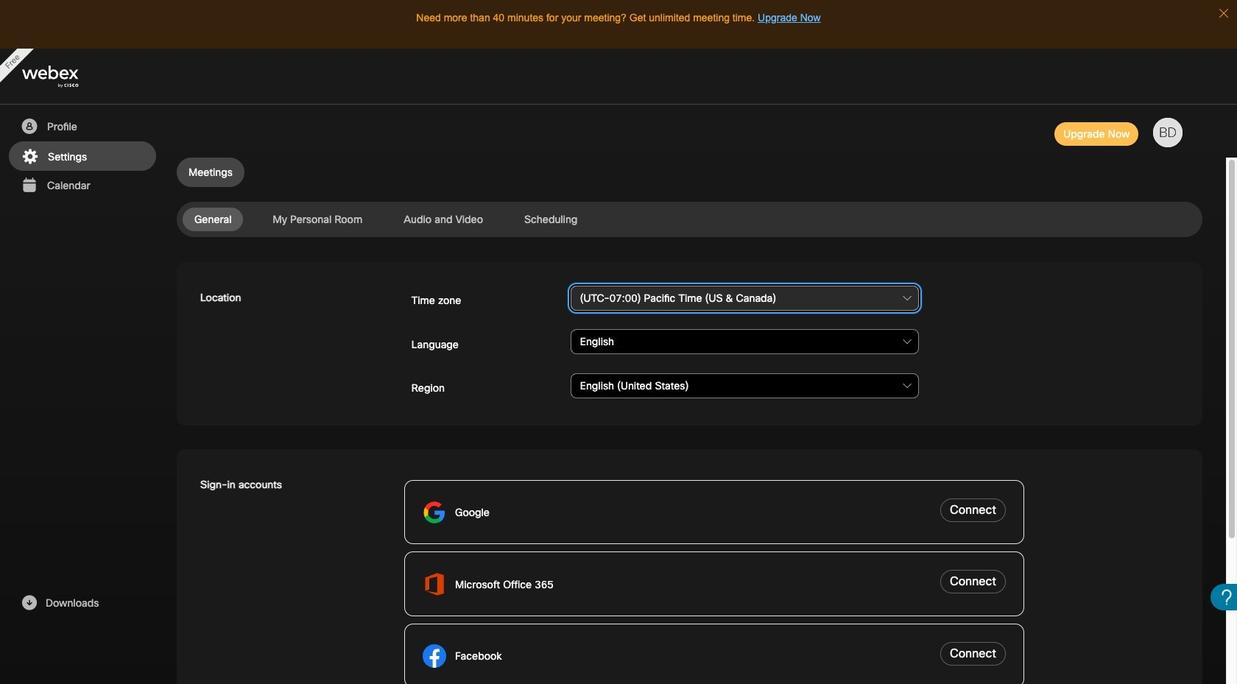 Task type: vqa. For each thing, say whether or not it's contained in the screenshot.
3rd the "ng down" icon from the bottom of the page
no



Task type: locate. For each thing, give the bounding box(es) containing it.
None text field
[[571, 286, 919, 311], [571, 373, 919, 398], [571, 286, 919, 311], [571, 373, 919, 398]]

mds content download_filled image
[[20, 594, 38, 612]]

1 vertical spatial tab list
[[177, 208, 1202, 231]]

None text field
[[571, 329, 919, 354]]

banner
[[0, 49, 1237, 105]]

0 vertical spatial tab list
[[177, 158, 1202, 187]]

mds meetings_filled image
[[20, 177, 38, 194]]

tab list
[[177, 158, 1202, 187], [177, 208, 1202, 231]]



Task type: describe. For each thing, give the bounding box(es) containing it.
2 tab list from the top
[[177, 208, 1202, 231]]

mds settings_filled image
[[21, 148, 39, 166]]

cisco webex image
[[22, 66, 110, 88]]

mds people circle_filled image
[[20, 118, 38, 135]]

1 tab list from the top
[[177, 158, 1202, 187]]



